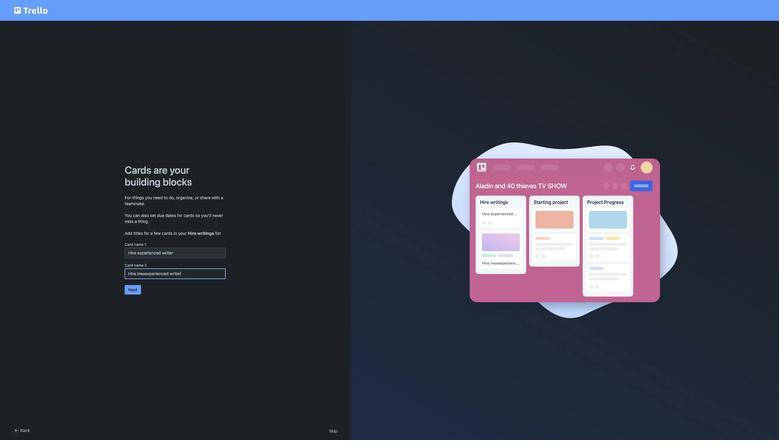 Task type: locate. For each thing, give the bounding box(es) containing it.
1 vertical spatial writings
[[197, 231, 214, 236]]

1 card from the top
[[125, 243, 133, 247]]

writer
[[514, 212, 525, 217], [522, 261, 532, 266]]

1 horizontal spatial a
[[150, 231, 153, 236]]

to
[[164, 195, 168, 200]]

inexexperienced
[[490, 261, 521, 266]]

writer for hire experienced writer
[[514, 212, 525, 217]]

hire down hire writings
[[482, 212, 489, 217]]

name left the 2 at the bottom left of page
[[134, 264, 144, 268]]

1 vertical spatial writer
[[522, 261, 532, 266]]

hire experienced writer
[[482, 212, 525, 217]]

experienced
[[490, 212, 513, 217]]

dates
[[165, 213, 176, 218]]

2 card from the top
[[125, 264, 133, 268]]

next button
[[125, 286, 141, 295]]

writer right experienced at the right
[[514, 212, 525, 217]]

back
[[20, 429, 30, 434]]

1 horizontal spatial cards
[[184, 213, 194, 218]]

1 horizontal spatial writings
[[490, 200, 508, 205]]

your inside cards are your building blocks
[[170, 164, 189, 176]]

for
[[177, 213, 183, 218], [144, 231, 149, 236]]

things
[[132, 195, 144, 200]]

your
[[170, 164, 189, 176], [178, 231, 187, 236]]

project progress
[[587, 200, 624, 205]]

organize,
[[176, 195, 194, 200]]

name
[[134, 243, 144, 247], [134, 264, 144, 268]]

aladin and 40 thieves tv show
[[476, 182, 567, 190]]

hire left the inexexperienced
[[482, 261, 489, 266]]

thieves
[[516, 182, 537, 190]]

0 vertical spatial for
[[177, 213, 183, 218]]

show
[[548, 182, 567, 190]]

due
[[157, 213, 164, 218]]

1 horizontal spatial for
[[177, 213, 183, 218]]

cards inside you can also set due dates for cards so you'll never miss a thing.
[[184, 213, 194, 218]]

name left 1
[[134, 243, 144, 247]]

hire right in
[[188, 231, 196, 236]]

cards left in
[[162, 231, 173, 236]]

back button
[[13, 428, 30, 435]]

0 vertical spatial writings
[[490, 200, 508, 205]]

2 name from the top
[[134, 264, 144, 268]]

1
[[145, 243, 146, 247]]

1 vertical spatial your
[[178, 231, 187, 236]]

hire for hire inexexperienced writer
[[482, 261, 489, 266]]

writer right the inexexperienced
[[522, 261, 532, 266]]

0 horizontal spatial cards
[[162, 231, 173, 236]]

0 horizontal spatial a
[[135, 219, 137, 224]]

your right in
[[178, 231, 187, 236]]

1 vertical spatial card
[[125, 264, 133, 268]]

a
[[221, 195, 223, 200], [135, 219, 137, 224], [150, 231, 153, 236]]

1 vertical spatial for
[[144, 231, 149, 236]]

0 horizontal spatial for
[[144, 231, 149, 236]]

0 vertical spatial name
[[134, 243, 144, 247]]

cards
[[184, 213, 194, 218], [162, 231, 173, 236]]

for right titles
[[144, 231, 149, 236]]

writings left list
[[197, 231, 214, 236]]

a down can
[[135, 219, 137, 224]]

0 vertical spatial a
[[221, 195, 223, 200]]

card left the 2 at the bottom left of page
[[125, 264, 133, 268]]

with
[[212, 195, 220, 200]]

starting
[[534, 200, 551, 205]]

0 vertical spatial your
[[170, 164, 189, 176]]

you'll
[[201, 213, 211, 218]]

need
[[153, 195, 163, 200]]

0 vertical spatial writer
[[514, 212, 525, 217]]

are
[[153, 164, 168, 176]]

1 vertical spatial a
[[135, 219, 137, 224]]

miss
[[125, 219, 134, 224]]

a left few
[[150, 231, 153, 236]]

card name 1
[[125, 243, 146, 247]]

Card name 2 text field
[[125, 269, 226, 280]]

1 vertical spatial cards
[[162, 231, 173, 236]]

for
[[125, 195, 131, 200]]

add
[[125, 231, 132, 236]]

cards left so
[[184, 213, 194, 218]]

card
[[125, 243, 133, 247], [125, 264, 133, 268]]

project
[[552, 200, 568, 205]]

for inside you can also set due dates for cards so you'll never miss a thing.
[[177, 213, 183, 218]]

writer for hire inexexperienced writer
[[522, 261, 532, 266]]

2 horizontal spatial a
[[221, 195, 223, 200]]

your right are
[[170, 164, 189, 176]]

hire
[[480, 200, 489, 205], [482, 212, 489, 217], [188, 231, 196, 236], [482, 261, 489, 266]]

add titles for a few cards in your hire writings list
[[125, 231, 221, 236]]

writings
[[490, 200, 508, 205], [197, 231, 214, 236]]

tv
[[538, 182, 546, 190]]

hire down the aladin
[[480, 200, 489, 205]]

trello image
[[13, 4, 49, 17]]

a right with on the left of the page
[[221, 195, 223, 200]]

Card name 1 text field
[[125, 248, 226, 259]]

for right dates
[[177, 213, 183, 218]]

0 vertical spatial card
[[125, 243, 133, 247]]

1 vertical spatial name
[[134, 264, 144, 268]]

0 vertical spatial cards
[[184, 213, 194, 218]]

1 name from the top
[[134, 243, 144, 247]]

card down add
[[125, 243, 133, 247]]

writings up experienced at the right
[[490, 200, 508, 205]]

you can also set due dates for cards so you'll never miss a thing.
[[125, 213, 223, 224]]



Task type: describe. For each thing, give the bounding box(es) containing it.
progress
[[604, 200, 624, 205]]

never
[[212, 213, 223, 218]]

blocks
[[163, 176, 192, 188]]

in
[[174, 231, 177, 236]]

set
[[150, 213, 156, 218]]

aladin
[[476, 182, 493, 190]]

2 vertical spatial a
[[150, 231, 153, 236]]

for things you need to do, organize, or share with a teammate.
[[125, 195, 223, 206]]

trello image
[[476, 162, 487, 174]]

project
[[587, 200, 603, 205]]

skip button
[[329, 429, 337, 435]]

next
[[128, 288, 137, 293]]

card for card name 1
[[125, 243, 133, 247]]

cards
[[125, 164, 151, 176]]

name for 2
[[134, 264, 144, 268]]

40
[[507, 182, 515, 190]]

titles
[[134, 231, 143, 236]]

so
[[195, 213, 200, 218]]

hire inexexperienced writer
[[482, 261, 532, 266]]

a inside you can also set due dates for cards so you'll never miss a thing.
[[135, 219, 137, 224]]

cards are your building blocks
[[125, 164, 192, 188]]

hire writings
[[480, 200, 508, 205]]

few
[[154, 231, 161, 236]]

you
[[145, 195, 152, 200]]

2
[[145, 264, 147, 268]]

building
[[125, 176, 161, 188]]

you
[[125, 213, 132, 218]]

or
[[195, 195, 199, 200]]

card for card name 2
[[125, 264, 133, 268]]

0 horizontal spatial writings
[[197, 231, 214, 236]]

list
[[215, 231, 221, 236]]

name for 1
[[134, 243, 144, 247]]

and
[[495, 182, 505, 190]]

also
[[141, 213, 149, 218]]

hire for hire writings
[[480, 200, 489, 205]]

card name 2
[[125, 264, 147, 268]]

thing.
[[138, 219, 149, 224]]

hire for hire experienced writer
[[482, 212, 489, 217]]

can
[[133, 213, 140, 218]]

a inside for things you need to do, organize, or share with a teammate.
[[221, 195, 223, 200]]

starting project
[[534, 200, 568, 205]]

skip
[[329, 429, 337, 434]]

share
[[200, 195, 211, 200]]

teammate.
[[125, 201, 145, 206]]

do,
[[169, 195, 175, 200]]



Task type: vqa. For each thing, say whether or not it's contained in the screenshot.
Create in the button
no



